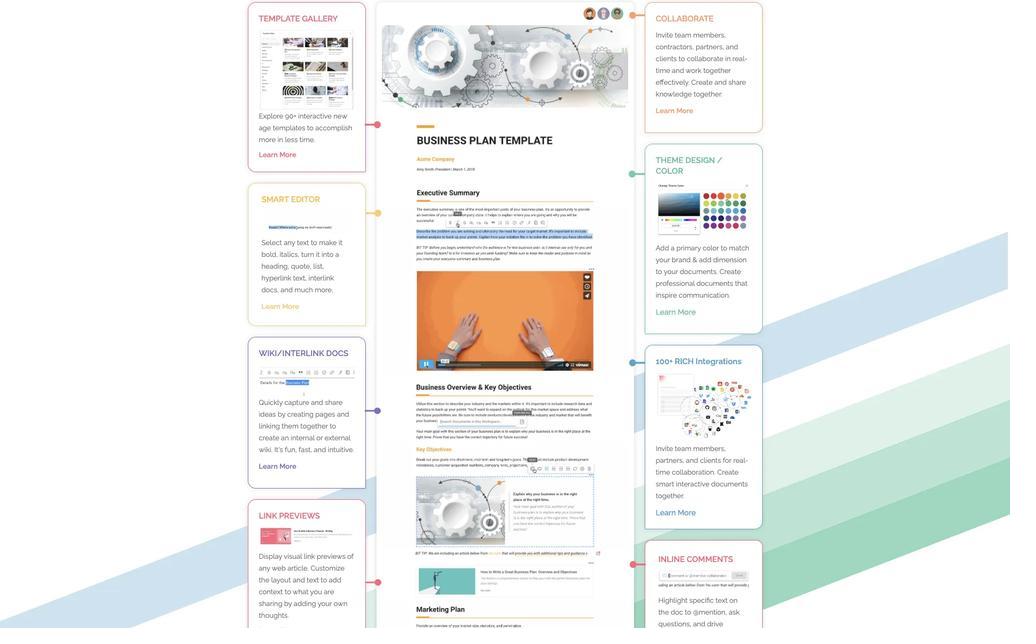 Task type: describe. For each thing, give the bounding box(es) containing it.
more.
[[315, 286, 333, 294]]

quickly capture and share ideas by creating pages and linking them together to create an internal or external wiki. it's fun, fast, and intuitive.
[[259, 399, 354, 454]]

external
[[325, 434, 350, 442]]

and inside highlight specific text on the doc to @mention, ask questions, and dri
[[693, 620, 705, 628]]

them
[[282, 422, 299, 430]]

effectively.
[[656, 79, 690, 87]]

learn for learn more link underneath smart
[[656, 509, 676, 517]]

learn more down inspire
[[656, 308, 696, 317]]

specific
[[689, 597, 714, 605]]

questions,
[[659, 620, 691, 628]]

previews
[[279, 511, 320, 521]]

age
[[259, 124, 271, 132]]

more for learn more link below inspire
[[678, 308, 696, 317]]

learn for learn more link underneath it's
[[259, 463, 278, 471]]

doc
[[671, 609, 683, 617]]

learn more down docs,
[[262, 303, 299, 311]]

fast,
[[299, 446, 312, 454]]

theme design / color
[[656, 156, 723, 176]]

what
[[293, 588, 309, 596]]

it's
[[274, 446, 283, 454]]

quickly
[[259, 399, 283, 407]]

capture
[[284, 399, 309, 407]]

create inside invite team members, partners, and clients for real- time collaboration. create smart interactive documents together.
[[717, 468, 739, 476]]

pages
[[315, 411, 335, 419]]

template
[[259, 14, 300, 24]]

adding
[[294, 600, 316, 608]]

theme
[[656, 156, 683, 165]]

previews
[[317, 553, 346, 561]]

smart
[[656, 480, 674, 488]]

100+
[[656, 357, 673, 367]]

and inside select any text to make it bold, italics, turn it into a heading, quote, list, hyperlink text, interlink docs, and much more.
[[281, 286, 293, 294]]

learn more link down knowledge
[[656, 101, 751, 122]]

preview of a visual link image
[[384, 549, 626, 602]]

context
[[259, 588, 283, 596]]

contractors,
[[656, 43, 694, 51]]

add
[[656, 244, 669, 252]]

team for collaborate
[[675, 31, 692, 39]]

&
[[693, 256, 697, 264]]

any inside select any text to make it bold, italics, turn it into a heading, quote, list, hyperlink text, interlink docs, and much more.
[[284, 239, 295, 247]]

preview of adding a smart widget image
[[382, 602, 628, 628]]

1 vertical spatial pink pointer image
[[365, 579, 381, 586]]

create inside the add a primary color to match your brand & add dimension to your documents. create professional documents that inspire communication.
[[720, 268, 741, 276]]

more for learn more link underneath smart
[[678, 509, 696, 517]]

preview of a smart document image
[[382, 108, 628, 204]]

ask
[[729, 609, 740, 617]]

preview of a rich embed image
[[382, 265, 628, 379]]

link
[[304, 553, 315, 561]]

preview of smart editor image
[[262, 210, 352, 232]]

preview of template gallery image
[[259, 30, 354, 111]]

create
[[259, 434, 279, 442]]

less
[[285, 136, 298, 144]]

visual
[[284, 553, 302, 561]]

to inside select any text to make it bold, italics, turn it into a heading, quote, list, hyperlink text, interlink docs, and much more.
[[311, 239, 317, 247]]

more for learn more link under knowledge
[[676, 107, 693, 115]]

are
[[324, 588, 334, 596]]

make
[[319, 239, 337, 247]]

fun,
[[285, 446, 297, 454]]

more for learn more link below docs,
[[282, 303, 299, 311]]

own
[[334, 600, 347, 608]]

list,
[[313, 263, 324, 271]]

clients inside invite team members, contractors, partners, and clients to collaborate in real- time and work together effectively. create and share knowledge together.
[[656, 55, 677, 63]]

more
[[259, 136, 276, 144]]

display visual link previews of any web article. customize the layout and text to add context to what you are sharing by adding your own thoughts.
[[259, 553, 354, 620]]

clients inside invite team members, partners, and clients for real- time collaboration. create smart interactive documents together.
[[700, 457, 721, 465]]

@mention,
[[693, 609, 727, 617]]

partners, inside invite team members, partners, and clients for real- time collaboration. create smart interactive documents together.
[[656, 457, 684, 465]]

internal
[[291, 434, 315, 442]]

learn more link down it's
[[259, 456, 296, 478]]

preview of themes design / color image
[[656, 182, 751, 237]]

members, for collaborate
[[693, 31, 726, 39]]

explore
[[259, 112, 283, 120]]

a inside select any text to make it bold, italics, turn it into a heading, quote, list, hyperlink text, interlink docs, and much more.
[[335, 251, 339, 259]]

the inside display visual link previews of any web article. customize the layout and text to add context to what you are sharing by adding your own thoughts.
[[259, 576, 269, 584]]

professional
[[656, 280, 695, 288]]

time inside invite team members, contractors, partners, and clients to collaborate in real- time and work together effectively. create and share knowledge together.
[[656, 67, 670, 75]]

add a primary color to match your brand & add dimension to your documents. create professional documents that inspire communication.
[[656, 244, 749, 300]]

text for select
[[297, 239, 309, 247]]

color
[[656, 167, 683, 176]]

preview of adding inline comments image
[[659, 570, 749, 592]]

resizing the image image
[[382, 442, 628, 549]]

share inside quickly capture and share ideas by creating pages and linking them together to create an internal or external wiki. it's fun, fast, and intuitive.
[[325, 399, 343, 407]]

smart editor
[[262, 195, 320, 205]]

learn for learn more link below inspire
[[656, 308, 676, 317]]

add inside display visual link previews of any web article. customize the layout and text to add context to what you are sharing by adding your own thoughts.
[[329, 576, 341, 584]]

text for highlight
[[716, 597, 728, 605]]

together inside invite team members, contractors, partners, and clients to collaborate in real- time and work together effectively. create and share knowledge together.
[[703, 67, 731, 75]]

purple pointer image
[[365, 407, 381, 414]]

match
[[729, 244, 749, 252]]

select any text to make it bold, italics, turn it into a heading, quote, list, hyperlink text, interlink docs, and much more.
[[262, 239, 342, 294]]

inline comments
[[659, 555, 733, 564]]

italics,
[[280, 251, 299, 259]]

yellow pointer image
[[365, 210, 381, 217]]

customize
[[311, 564, 345, 573]]

article.
[[288, 564, 309, 573]]

the inside highlight specific text on the doc to @mention, ask questions, and dri
[[659, 609, 669, 617]]

learn for learn more link under knowledge
[[656, 107, 675, 115]]

into
[[322, 251, 334, 259]]

new
[[334, 112, 347, 120]]

interactive inside invite team members, partners, and clients for real- time collaboration. create smart interactive documents together.
[[676, 480, 710, 488]]

invite for collaborate
[[656, 31, 673, 39]]

and inside display visual link previews of any web article. customize the layout and text to add context to what you are sharing by adding your own thoughts.
[[293, 576, 305, 584]]

display
[[259, 553, 282, 561]]

text,
[[293, 274, 307, 282]]

learn more down more
[[259, 151, 296, 159]]

members, for 100+ rich integrations
[[693, 445, 726, 453]]

docs,
[[262, 286, 279, 294]]

/
[[717, 156, 723, 165]]

heading,
[[262, 263, 289, 271]]

share inside invite team members, contractors, partners, and clients to collaborate in real- time and work together effectively. create and share knowledge together.
[[729, 79, 746, 87]]

web
[[272, 564, 286, 573]]

documents inside the add a primary color to match your brand & add dimension to your documents. create professional documents that inspire communication.
[[697, 280, 733, 288]]

explore 90+ interactive new age templates to accomplish more in less time.
[[259, 112, 352, 144]]

turn
[[301, 251, 314, 259]]

hyperlink
[[262, 274, 291, 282]]

ideas
[[259, 411, 276, 419]]

learn more link down time.
[[259, 146, 354, 161]]

0 vertical spatial pink pointer image
[[630, 561, 646, 568]]

interlink
[[309, 274, 334, 282]]

header banner image
[[382, 25, 628, 108]]

collaborators image
[[583, 8, 623, 20]]

a inside the add a primary color to match your brand & add dimension to your documents. create professional documents that inspire communication.
[[671, 244, 675, 252]]

accomplish
[[315, 124, 352, 132]]

add inside the add a primary color to match your brand & add dimension to your documents. create professional documents that inspire communication.
[[699, 256, 711, 264]]

creating
[[287, 411, 314, 419]]



Task type: vqa. For each thing, say whether or not it's contained in the screenshot.
the bottom add
yes



Task type: locate. For each thing, give the bounding box(es) containing it.
add up are
[[329, 576, 341, 584]]

0 vertical spatial create
[[691, 79, 713, 87]]

learn for learn more link underneath time.
[[259, 151, 278, 159]]

wiki.
[[259, 446, 273, 454]]

highlight specific text on the doc to @mention, ask questions, and dri
[[659, 597, 740, 628]]

knowledge
[[656, 90, 692, 98]]

more for learn more link underneath time.
[[279, 151, 296, 159]]

collaboration.
[[672, 468, 716, 476]]

together.
[[694, 90, 722, 98], [656, 492, 684, 500]]

0 vertical spatial it
[[339, 239, 342, 247]]

partners, inside invite team members, contractors, partners, and clients to collaborate in real- time and work together effectively. create and share knowledge together.
[[696, 43, 724, 51]]

1 members, from the top
[[693, 31, 726, 39]]

0 horizontal spatial the
[[259, 576, 269, 584]]

together down collaborate
[[703, 67, 731, 75]]

to left what
[[285, 588, 291, 596]]

2 members, from the top
[[693, 445, 726, 453]]

0 vertical spatial interactive
[[298, 112, 332, 120]]

1 team from the top
[[675, 31, 692, 39]]

in right collaborate
[[725, 55, 731, 63]]

1 vertical spatial clients
[[700, 457, 721, 465]]

in inside invite team members, contractors, partners, and clients to collaborate in real- time and work together effectively. create and share knowledge together.
[[725, 55, 731, 63]]

to up external
[[330, 422, 336, 430]]

learn more link down docs,
[[262, 296, 299, 315]]

create down dimension
[[720, 268, 741, 276]]

0 vertical spatial real-
[[733, 55, 748, 63]]

learn more down knowledge
[[656, 107, 693, 115]]

intuitive.
[[328, 446, 354, 454]]

orange pointer image
[[629, 12, 645, 19]]

create down work
[[691, 79, 713, 87]]

in inside explore 90+ interactive new age templates to accomplish more in less time.
[[278, 136, 283, 144]]

work
[[686, 67, 702, 75]]

by inside display visual link previews of any web article. customize the layout and text to add context to what you are sharing by adding your own thoughts.
[[284, 600, 292, 608]]

1 horizontal spatial in
[[725, 55, 731, 63]]

interactive inside explore 90+ interactive new age templates to accomplish more in less time.
[[298, 112, 332, 120]]

link
[[259, 511, 277, 521]]

brand
[[672, 256, 691, 264]]

0 horizontal spatial share
[[325, 399, 343, 407]]

text inside select any text to make it bold, italics, turn it into a heading, quote, list, hyperlink text, interlink docs, and much more.
[[297, 239, 309, 247]]

0 vertical spatial the
[[259, 576, 269, 584]]

and inside invite team members, partners, and clients for real- time collaboration. create smart interactive documents together.
[[686, 457, 698, 465]]

create down for
[[717, 468, 739, 476]]

you
[[310, 588, 322, 596]]

0 horizontal spatial clients
[[656, 55, 677, 63]]

your down add
[[656, 256, 670, 264]]

1 horizontal spatial any
[[284, 239, 295, 247]]

90+
[[285, 112, 296, 120]]

to down customize
[[321, 576, 327, 584]]

1 vertical spatial interactive
[[676, 480, 710, 488]]

1 vertical spatial time
[[656, 468, 670, 476]]

2 vertical spatial text
[[716, 597, 728, 605]]

any up the 'italics,'
[[284, 239, 295, 247]]

0 horizontal spatial together.
[[656, 492, 684, 500]]

2 vertical spatial create
[[717, 468, 739, 476]]

to inside invite team members, contractors, partners, and clients to collaborate in real- time and work together effectively. create and share knowledge together.
[[679, 55, 685, 63]]

1 horizontal spatial together.
[[694, 90, 722, 98]]

more down knowledge
[[676, 107, 693, 115]]

1 horizontal spatial clients
[[700, 457, 721, 465]]

collaborate
[[687, 55, 723, 63]]

2 time from the top
[[656, 468, 670, 476]]

together. inside invite team members, contractors, partners, and clients to collaborate in real- time and work together effectively. create and share knowledge together.
[[694, 90, 722, 98]]

more down communication.
[[678, 308, 696, 317]]

members, inside invite team members, partners, and clients for real- time collaboration. create smart interactive documents together.
[[693, 445, 726, 453]]

layout
[[271, 576, 291, 584]]

1 vertical spatial share
[[325, 399, 343, 407]]

real-
[[733, 55, 748, 63], [733, 457, 748, 465]]

together. down smart
[[656, 492, 684, 500]]

0 horizontal spatial interactive
[[298, 112, 332, 120]]

select
[[262, 239, 282, 247]]

invite up smart
[[656, 445, 673, 453]]

0 vertical spatial share
[[729, 79, 746, 87]]

0 horizontal spatial partners,
[[656, 457, 684, 465]]

together. inside invite team members, partners, and clients for real- time collaboration. create smart interactive documents together.
[[656, 492, 684, 500]]

text inside display visual link previews of any web article. customize the layout and text to add context to what you are sharing by adding your own thoughts.
[[307, 576, 319, 584]]

by right ideas
[[278, 411, 286, 419]]

1 vertical spatial together.
[[656, 492, 684, 500]]

time.
[[299, 136, 315, 144]]

1 horizontal spatial pink pointer image
[[630, 561, 646, 568]]

learn down more
[[259, 151, 278, 159]]

partners, up smart
[[656, 457, 684, 465]]

learn more link down inspire
[[656, 302, 696, 323]]

preview of company wiki image
[[259, 365, 354, 397]]

any inside display visual link previews of any web article. customize the layout and text to add context to what you are sharing by adding your own thoughts.
[[259, 564, 270, 573]]

link previews
[[259, 511, 320, 521]]

learn more link
[[656, 101, 751, 122], [259, 146, 354, 161], [262, 296, 299, 315], [656, 302, 696, 323], [259, 456, 296, 478], [656, 502, 696, 518]]

it
[[339, 239, 342, 247], [316, 251, 320, 259]]

a right into
[[335, 251, 339, 259]]

members,
[[693, 31, 726, 39], [693, 445, 726, 453]]

color
[[703, 244, 719, 252]]

together. down work
[[694, 90, 722, 98]]

0 vertical spatial invite
[[656, 31, 673, 39]]

0 vertical spatial time
[[656, 67, 670, 75]]

real- right collaborate
[[733, 55, 748, 63]]

1 vertical spatial invite
[[656, 445, 673, 453]]

clients down contractors,
[[656, 55, 677, 63]]

invite
[[656, 31, 673, 39], [656, 445, 673, 453]]

highlight
[[659, 597, 688, 605]]

interactive down the collaboration.
[[676, 480, 710, 488]]

learn down smart
[[656, 509, 676, 517]]

1 vertical spatial team
[[675, 445, 692, 453]]

real- inside invite team members, partners, and clients for real- time collaboration. create smart interactive documents together.
[[733, 457, 748, 465]]

0 vertical spatial team
[[675, 31, 692, 39]]

learn more down smart
[[656, 509, 696, 517]]

add right &
[[699, 256, 711, 264]]

more down less
[[279, 151, 296, 159]]

0 vertical spatial documents
[[697, 280, 733, 288]]

on
[[730, 597, 738, 605]]

1 vertical spatial real-
[[733, 457, 748, 465]]

1 vertical spatial in
[[278, 136, 283, 144]]

quote,
[[291, 263, 312, 271]]

1 vertical spatial any
[[259, 564, 270, 573]]

team up contractors,
[[675, 31, 692, 39]]

integrations
[[696, 357, 742, 367]]

invite up contractors,
[[656, 31, 673, 39]]

primary
[[676, 244, 701, 252]]

more down the collaboration.
[[678, 509, 696, 517]]

to inside explore 90+ interactive new age templates to accomplish more in less time.
[[307, 124, 314, 132]]

in for template gallery
[[278, 136, 283, 144]]

1 vertical spatial it
[[316, 251, 320, 259]]

rich media integrations image
[[656, 373, 751, 438]]

documents.
[[680, 268, 718, 276]]

in
[[725, 55, 731, 63], [278, 136, 283, 144]]

2 vertical spatial your
[[318, 600, 332, 608]]

documents inside invite team members, partners, and clients for real- time collaboration. create smart interactive documents together.
[[711, 480, 748, 488]]

0 vertical spatial by
[[278, 411, 286, 419]]

0 vertical spatial clients
[[656, 55, 677, 63]]

0 vertical spatial your
[[656, 256, 670, 264]]

members, up collaborate
[[693, 31, 726, 39]]

linking
[[259, 422, 280, 430]]

to inside highlight specific text on the doc to @mention, ask questions, and dri
[[685, 609, 691, 617]]

green pointer image
[[628, 171, 645, 178]]

1 vertical spatial your
[[664, 268, 678, 276]]

to up time.
[[307, 124, 314, 132]]

by left adding
[[284, 600, 292, 608]]

1 vertical spatial partners,
[[656, 457, 684, 465]]

your down are
[[318, 600, 332, 608]]

documents down for
[[711, 480, 748, 488]]

1 vertical spatial text
[[307, 576, 319, 584]]

1 horizontal spatial it
[[339, 239, 342, 247]]

create
[[691, 79, 713, 87], [720, 268, 741, 276], [717, 468, 739, 476]]

1 time from the top
[[656, 67, 670, 75]]

sharing
[[259, 600, 282, 608]]

2 invite from the top
[[656, 445, 673, 453]]

it right make
[[339, 239, 342, 247]]

team for 100+ rich integrations
[[675, 445, 692, 453]]

real- right for
[[733, 457, 748, 465]]

in left less
[[278, 136, 283, 144]]

invite team members, contractors, partners, and clients to collaborate in real- time and work together effectively. create and share knowledge together.
[[656, 31, 748, 98]]

0 vertical spatial members,
[[693, 31, 726, 39]]

interactive
[[298, 112, 332, 120], [676, 480, 710, 488]]

text up turn
[[297, 239, 309, 247]]

0 horizontal spatial it
[[316, 251, 320, 259]]

1 horizontal spatial interactive
[[676, 480, 710, 488]]

template gallery
[[259, 14, 338, 24]]

the
[[259, 576, 269, 584], [659, 609, 669, 617]]

together
[[703, 67, 731, 75], [300, 422, 328, 430]]

gallery
[[302, 14, 338, 24]]

rich
[[675, 357, 694, 367]]

learn for learn more link below docs,
[[262, 303, 280, 311]]

that
[[735, 280, 748, 288]]

time up smart
[[656, 468, 670, 476]]

1 horizontal spatial a
[[671, 244, 675, 252]]

preview of document being interlinked image
[[382, 379, 628, 442]]

1 vertical spatial documents
[[711, 480, 748, 488]]

text inside highlight specific text on the doc to @mention, ask questions, and dri
[[716, 597, 728, 605]]

preview of editing the document image
[[382, 204, 628, 265]]

0 vertical spatial text
[[297, 239, 309, 247]]

in for collaborate
[[725, 55, 731, 63]]

partners, up collaborate
[[696, 43, 724, 51]]

team inside invite team members, partners, and clients for real- time collaboration. create smart interactive documents together.
[[675, 445, 692, 453]]

to right doc
[[685, 609, 691, 617]]

more for learn more link underneath it's
[[279, 463, 296, 471]]

inspire
[[656, 292, 677, 300]]

to right color
[[721, 244, 727, 252]]

invite inside invite team members, partners, and clients for real- time collaboration. create smart interactive documents together.
[[656, 445, 673, 453]]

1 horizontal spatial together
[[703, 67, 731, 75]]

1 vertical spatial the
[[659, 609, 669, 617]]

design
[[685, 156, 715, 165]]

a right add
[[671, 244, 675, 252]]

more
[[676, 107, 693, 115], [279, 151, 296, 159], [282, 303, 299, 311], [678, 308, 696, 317], [279, 463, 296, 471], [678, 509, 696, 517]]

invite for 100+ rich integrations
[[656, 445, 673, 453]]

learn more link down smart
[[656, 502, 696, 518]]

1 vertical spatial together
[[300, 422, 328, 430]]

collaborate
[[656, 14, 714, 24]]

much
[[295, 286, 313, 294]]

by inside quickly capture and share ideas by creating pages and linking them together to create an internal or external wiki. it's fun, fast, and intuitive.
[[278, 411, 286, 419]]

create inside invite team members, contractors, partners, and clients to collaborate in real- time and work together effectively. create and share knowledge together.
[[691, 79, 713, 87]]

0 horizontal spatial together
[[300, 422, 328, 430]]

1 vertical spatial members,
[[693, 445, 726, 453]]

1 vertical spatial add
[[329, 576, 341, 584]]

thoughts.
[[259, 612, 289, 620]]

0 vertical spatial together.
[[694, 90, 722, 98]]

0 horizontal spatial a
[[335, 251, 339, 259]]

together up or
[[300, 422, 328, 430]]

learn down docs,
[[262, 303, 280, 311]]

to up professional
[[656, 268, 662, 276]]

learn down the wiki. on the left bottom of page
[[259, 463, 278, 471]]

0 vertical spatial together
[[703, 67, 731, 75]]

blue pointer image
[[629, 360, 645, 367]]

and
[[726, 43, 738, 51], [672, 67, 684, 75], [715, 79, 727, 87], [281, 286, 293, 294], [311, 399, 323, 407], [337, 411, 349, 419], [314, 446, 326, 454], [686, 457, 698, 465], [293, 576, 305, 584], [693, 620, 705, 628]]

time
[[656, 67, 670, 75], [656, 468, 670, 476]]

more down 'fun,'
[[279, 463, 296, 471]]

more down much
[[282, 303, 299, 311]]

learn down inspire
[[656, 308, 676, 317]]

1 horizontal spatial add
[[699, 256, 711, 264]]

your up professional
[[664, 268, 678, 276]]

members, inside invite team members, contractors, partners, and clients to collaborate in real- time and work together effectively. create and share knowledge together.
[[693, 31, 726, 39]]

members, up for
[[693, 445, 726, 453]]

invite team members, partners, and clients for real- time collaboration. create smart interactive documents together.
[[656, 445, 748, 500]]

invite inside invite team members, contractors, partners, and clients to collaborate in real- time and work together effectively. create and share knowledge together.
[[656, 31, 673, 39]]

or
[[316, 434, 323, 442]]

to down contractors,
[[679, 55, 685, 63]]

team
[[675, 31, 692, 39], [675, 445, 692, 453]]

your inside display visual link previews of any web article. customize the layout and text to add context to what you are sharing by adding your own thoughts.
[[318, 600, 332, 608]]

it left into
[[316, 251, 320, 259]]

1 horizontal spatial the
[[659, 609, 669, 617]]

0 vertical spatial in
[[725, 55, 731, 63]]

100+ rich integrations
[[656, 357, 742, 367]]

partners,
[[696, 43, 724, 51], [656, 457, 684, 465]]

0 horizontal spatial any
[[259, 564, 270, 573]]

communication.
[[679, 292, 730, 300]]

a
[[671, 244, 675, 252], [335, 251, 339, 259]]

text left on
[[716, 597, 728, 605]]

real- inside invite team members, contractors, partners, and clients to collaborate in real- time and work together effectively. create and share knowledge together.
[[733, 55, 748, 63]]

1 vertical spatial create
[[720, 268, 741, 276]]

learn more down it's
[[259, 463, 296, 471]]

learn
[[656, 107, 675, 115], [259, 151, 278, 159], [262, 303, 280, 311], [656, 308, 676, 317], [259, 463, 278, 471], [656, 509, 676, 517]]

0 horizontal spatial add
[[329, 576, 341, 584]]

team up the collaboration.
[[675, 445, 692, 453]]

1 invite from the top
[[656, 31, 673, 39]]

dimension
[[713, 256, 747, 264]]

pink pointer image
[[630, 561, 646, 568], [365, 579, 381, 586]]

time up 'effectively.'
[[656, 67, 670, 75]]

1 horizontal spatial partners,
[[696, 43, 724, 51]]

clients left for
[[700, 457, 721, 465]]

1 vertical spatial by
[[284, 600, 292, 608]]

interactive up accomplish
[[298, 112, 332, 120]]

0 vertical spatial add
[[699, 256, 711, 264]]

templates
[[273, 124, 305, 132]]

to inside quickly capture and share ideas by creating pages and linking them together to create an internal or external wiki. it's fun, fast, and intuitive.
[[330, 422, 336, 430]]

together inside quickly capture and share ideas by creating pages and linking them together to create an internal or external wiki. it's fun, fast, and intuitive.
[[300, 422, 328, 430]]

0 vertical spatial partners,
[[696, 43, 724, 51]]

to up turn
[[311, 239, 317, 247]]

learn down knowledge
[[656, 107, 675, 115]]

the up context
[[259, 576, 269, 584]]

0 horizontal spatial pink pointer image
[[365, 579, 381, 586]]

0 vertical spatial any
[[284, 239, 295, 247]]

text up you at the left of page
[[307, 576, 319, 584]]

the left doc
[[659, 609, 669, 617]]

pink pointer image
[[365, 121, 381, 128]]

time inside invite team members, partners, and clients for real- time collaboration. create smart interactive documents together.
[[656, 468, 670, 476]]

0 horizontal spatial in
[[278, 136, 283, 144]]

team inside invite team members, contractors, partners, and clients to collaborate in real- time and work together effectively. create and share knowledge together.
[[675, 31, 692, 39]]

2 team from the top
[[675, 445, 692, 453]]

wiki/interlink docs
[[259, 349, 348, 359]]

documents up communication.
[[697, 280, 733, 288]]

bold,
[[262, 251, 278, 259]]

add
[[699, 256, 711, 264], [329, 576, 341, 584]]

any down display
[[259, 564, 270, 573]]

link preview image
[[259, 527, 354, 546]]

1 horizontal spatial share
[[729, 79, 746, 87]]



